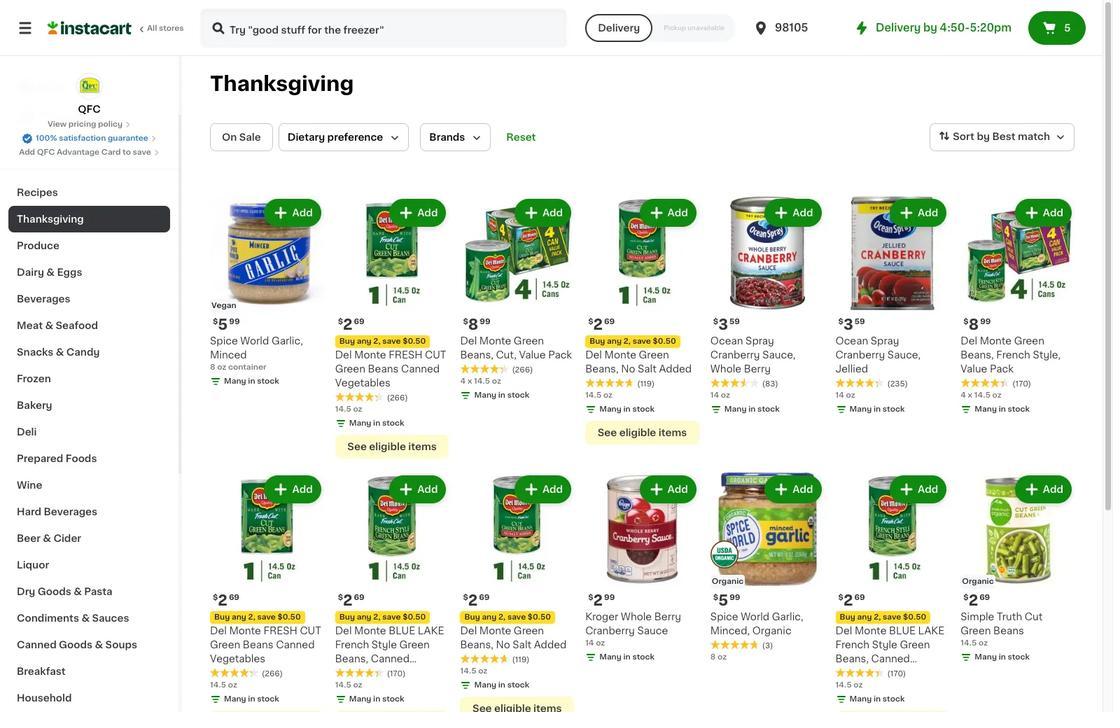Task type: describe. For each thing, give the bounding box(es) containing it.
pack inside del monte green beans, cut, value pack
[[548, 350, 572, 360]]

see eligible items button for salt
[[586, 421, 699, 444]]

cider
[[54, 534, 81, 543]]

0 horizontal spatial (170)
[[387, 670, 406, 678]]

buy it again
[[39, 110, 98, 120]]

on
[[222, 132, 237, 142]]

breakfast link
[[8, 658, 170, 685]]

goods for canned
[[59, 640, 93, 650]]

8 oz
[[711, 654, 727, 661]]

pasta
[[84, 587, 112, 597]]

on sale
[[222, 132, 261, 142]]

view pricing policy
[[48, 120, 123, 128]]

14.5 inside simple truth cut green beans 14.5 oz
[[961, 640, 977, 647]]

breakfast
[[17, 667, 66, 676]]

dry goods & pasta link
[[8, 578, 170, 605]]

recipes
[[17, 188, 58, 197]]

advantage
[[57, 148, 100, 156]]

2 del monte blue lake french style green beans, canned vegetables from the left
[[836, 626, 945, 678]]

x for del monte green beans, french style, value pack
[[968, 391, 973, 399]]

qfc link
[[76, 73, 103, 116]]

spice world garlic, minced, organic
[[711, 612, 804, 636]]

beer & cider link
[[8, 525, 170, 552]]

satisfaction
[[59, 134, 106, 142]]

organic inside spice world garlic, minced, organic
[[753, 626, 792, 636]]

seafood
[[56, 321, 98, 331]]

0 horizontal spatial qfc
[[37, 148, 55, 156]]

99 for del monte green beans, cut, value pack
[[480, 318, 491, 325]]

0 vertical spatial (119)
[[637, 380, 655, 388]]

1 horizontal spatial thanksgiving
[[210, 74, 354, 94]]

14 oz for ocean spray cranberry sauce, jellied
[[836, 391, 856, 399]]

beans inside simple truth cut green beans 14.5 oz
[[994, 626, 1024, 636]]

99 for kroger whole berry cranberry sauce
[[604, 594, 615, 602]]

8 up del monte green beans, french style, value pack
[[969, 317, 979, 332]]

100% satisfaction guarantee button
[[22, 130, 157, 144]]

wine
[[17, 480, 42, 490]]

0 horizontal spatial added
[[534, 640, 567, 650]]

del monte green beans, french style, value pack
[[961, 336, 1061, 374]]

policy
[[98, 120, 123, 128]]

$ 5 99 for spice world garlic, minced
[[213, 317, 240, 332]]

beverages link
[[8, 286, 170, 312]]

1 horizontal spatial (170)
[[888, 670, 906, 678]]

100%
[[36, 134, 57, 142]]

garlic, for spice world garlic, minced 8 oz container
[[272, 336, 303, 346]]

see eligible items for salt
[[598, 428, 687, 437]]

snacks
[[17, 347, 53, 357]]

1 horizontal spatial salt
[[638, 364, 657, 374]]

pack inside del monte green beans, french style, value pack
[[990, 364, 1014, 374]]

value inside del monte green beans, french style, value pack
[[961, 364, 988, 374]]

style,
[[1033, 350, 1061, 360]]

ocean for ocean spray cranberry sauce, jellied
[[836, 336, 868, 346]]

sauce
[[638, 626, 668, 636]]

0 horizontal spatial del monte green beans, no salt added
[[460, 626, 567, 650]]

meat & seafood link
[[8, 312, 170, 339]]

lists
[[39, 138, 63, 148]]

$ 2 99
[[588, 593, 615, 608]]

best
[[993, 132, 1016, 142]]

snacks & candy
[[17, 347, 100, 357]]

eligible for salt
[[620, 428, 656, 437]]

$ inside $ 2 99
[[588, 594, 593, 602]]

delivery by 4:50-5:20pm
[[876, 22, 1012, 33]]

1 horizontal spatial added
[[659, 364, 692, 374]]

2 vertical spatial (266)
[[262, 670, 283, 678]]

shop
[[39, 82, 65, 92]]

1 vertical spatial salt
[[513, 640, 532, 650]]

it
[[61, 110, 68, 120]]

1 vertical spatial cut
[[300, 626, 321, 636]]

5 for spice world garlic, minced
[[218, 317, 228, 332]]

2 horizontal spatial (266)
[[512, 366, 533, 374]]

items for del monte fresh cut green beans canned vegetables
[[408, 442, 437, 451]]

prepared foods link
[[8, 445, 170, 472]]

$ 3 59 for ocean spray cranberry sauce, jellied
[[839, 317, 865, 332]]

to
[[123, 148, 131, 156]]

8 up del monte green beans, cut, value pack
[[468, 317, 478, 332]]

14 inside kroger whole berry cranberry sauce 14 oz
[[586, 640, 594, 647]]

dairy & eggs
[[17, 267, 82, 277]]

hard beverages link
[[8, 499, 170, 525]]

5 inside 5 button
[[1065, 23, 1071, 33]]

match
[[1018, 132, 1050, 142]]

items for del monte green beans, no salt added
[[659, 428, 687, 437]]

14 oz for ocean spray cranberry sauce, whole berry
[[711, 391, 730, 399]]

jellied
[[836, 364, 868, 374]]

1 lake from the left
[[418, 626, 444, 636]]

0 horizontal spatial organic
[[712, 578, 744, 586]]

beans, inside del monte green beans, french style, value pack
[[961, 350, 994, 360]]

container
[[228, 363, 266, 371]]

item badge image
[[711, 541, 739, 569]]

59 for ocean spray cranberry sauce, whole berry
[[730, 318, 740, 325]]

& for beer
[[43, 534, 51, 543]]

dairy & eggs link
[[8, 259, 170, 286]]

meat
[[17, 321, 43, 331]]

canned inside canned goods & soups link
[[17, 640, 57, 650]]

dietary
[[288, 132, 325, 142]]

brands button
[[420, 123, 491, 151]]

wine link
[[8, 472, 170, 499]]

1 vertical spatial del monte fresh cut green beans canned vegetables
[[210, 626, 321, 664]]

$ 3 59 for ocean spray cranberry sauce, whole berry
[[713, 317, 740, 332]]

condiments & sauces link
[[8, 605, 170, 632]]

card
[[101, 148, 121, 156]]

& for meat
[[45, 321, 53, 331]]

hard
[[17, 507, 41, 517]]

beer & cider
[[17, 534, 81, 543]]

deli
[[17, 427, 37, 437]]

reset
[[507, 132, 536, 142]]

candy
[[66, 347, 100, 357]]

again
[[71, 110, 98, 120]]

frozen
[[17, 374, 51, 384]]

dietary preference button
[[279, 123, 409, 151]]

french inside del monte green beans, french style, value pack
[[997, 350, 1031, 360]]

1 horizontal spatial qfc
[[78, 104, 101, 114]]

& for dairy
[[46, 267, 55, 277]]

1 vertical spatial fresh
[[264, 626, 297, 636]]

household link
[[8, 685, 170, 711]]

condiments
[[17, 613, 79, 623]]

99 for spice world garlic, minced
[[229, 318, 240, 325]]

bakery link
[[8, 392, 170, 419]]

world for minced
[[240, 336, 269, 346]]

2 style from the left
[[872, 640, 898, 650]]

garlic, for spice world garlic, minced, organic
[[772, 612, 804, 622]]

cranberry inside kroger whole berry cranberry sauce 14 oz
[[586, 626, 635, 636]]

oz inside simple truth cut green beans 14.5 oz
[[979, 640, 988, 647]]

8 down minced, on the right bottom
[[711, 654, 716, 661]]

1 horizontal spatial fresh
[[389, 350, 423, 360]]

14 for ocean spray cranberry sauce, jellied
[[836, 391, 844, 399]]

dairy
[[17, 267, 44, 277]]

berry inside ocean spray cranberry sauce, whole berry
[[744, 364, 771, 374]]

98105
[[775, 22, 808, 33]]

best match
[[993, 132, 1050, 142]]

4 x 14.5 oz for del monte green beans, french style, value pack
[[961, 391, 1002, 399]]

(83)
[[762, 380, 778, 388]]

delivery for delivery
[[598, 23, 640, 33]]

prepared
[[17, 454, 63, 464]]

2 blue from the left
[[889, 626, 916, 636]]

$ 5 99 for spice world garlic, minced, organic
[[713, 593, 740, 608]]

whole inside kroger whole berry cranberry sauce 14 oz
[[621, 612, 652, 622]]

guarantee
[[108, 134, 148, 142]]

0 horizontal spatial beans
[[243, 640, 274, 650]]

all stores
[[147, 25, 184, 32]]

on sale button
[[210, 123, 273, 151]]

dietary preference
[[288, 132, 383, 142]]

& left pasta
[[74, 587, 82, 597]]

del monte green beans, cut, value pack
[[460, 336, 572, 360]]

ocean spray cranberry sauce, jellied
[[836, 336, 921, 374]]

monte inside del monte green beans, french style, value pack
[[980, 336, 1012, 346]]

(3)
[[762, 642, 773, 650]]

kroger
[[586, 612, 619, 622]]

beer
[[17, 534, 41, 543]]

minced
[[210, 350, 247, 360]]

1 vertical spatial no
[[496, 640, 510, 650]]

deli link
[[8, 419, 170, 445]]

100% satisfaction guarantee
[[36, 134, 148, 142]]

recipes link
[[8, 179, 170, 206]]

cranberry for whole
[[711, 350, 760, 360]]



Task type: locate. For each thing, give the bounding box(es) containing it.
0 horizontal spatial (266)
[[262, 670, 283, 678]]

beverages
[[17, 294, 70, 304], [44, 507, 97, 517]]

delivery button
[[586, 14, 653, 42]]

see for del monte green beans, no salt added
[[598, 428, 617, 437]]

1 $ 8 99 from the left
[[463, 317, 491, 332]]

0 vertical spatial $ 5 99
[[213, 317, 240, 332]]

0 vertical spatial salt
[[638, 364, 657, 374]]

world inside spice world garlic, minced, organic
[[741, 612, 770, 622]]

0 horizontal spatial delivery
[[598, 23, 640, 33]]

sauce, for ocean spray cranberry sauce, jellied
[[888, 350, 921, 360]]

spice inside spice world garlic, minced 8 oz container
[[210, 336, 238, 346]]

14 oz down ocean spray cranberry sauce, whole berry
[[711, 391, 730, 399]]

99 up kroger
[[604, 594, 615, 602]]

ocean inside ocean spray cranberry sauce, jellied
[[836, 336, 868, 346]]

organic up simple
[[962, 578, 994, 586]]

14 for ocean spray cranberry sauce, whole berry
[[711, 391, 719, 399]]

delivery by 4:50-5:20pm link
[[854, 20, 1012, 36]]

spice for spice world garlic, minced, organic
[[711, 612, 739, 622]]

spice up the minced
[[210, 336, 238, 346]]

world inside spice world garlic, minced 8 oz container
[[240, 336, 269, 346]]

snacks & candy link
[[8, 339, 170, 366]]

world for minced,
[[741, 612, 770, 622]]

produce
[[17, 241, 60, 251]]

& right meat
[[45, 321, 53, 331]]

2 vertical spatial beans
[[243, 640, 274, 650]]

1 horizontal spatial del monte fresh cut green beans canned vegetables
[[335, 350, 446, 388]]

1 horizontal spatial organic
[[753, 626, 792, 636]]

del monte green beans, no salt added
[[586, 350, 692, 374], [460, 626, 567, 650]]

(170)
[[1013, 380, 1031, 388], [387, 670, 406, 678], [888, 670, 906, 678]]

1 vertical spatial garlic,
[[772, 612, 804, 622]]

0 horizontal spatial $ 3 59
[[713, 317, 740, 332]]

see for del monte fresh cut green beans canned vegetables
[[348, 442, 367, 451]]

0 horizontal spatial cranberry
[[586, 626, 635, 636]]

hard beverages
[[17, 507, 97, 517]]

sauce, up (83)
[[763, 350, 796, 360]]

delivery inside button
[[598, 23, 640, 33]]

thanksgiving up dietary
[[210, 74, 354, 94]]

1 horizontal spatial (266)
[[387, 394, 408, 402]]

0 vertical spatial goods
[[38, 587, 71, 597]]

simple truth cut green beans 14.5 oz
[[961, 612, 1043, 647]]

0 vertical spatial cut
[[425, 350, 446, 360]]

0 vertical spatial spice
[[210, 336, 238, 346]]

add qfc advantage card to save link
[[19, 147, 160, 158]]

4 down del monte green beans, cut, value pack
[[460, 377, 466, 385]]

$ 8 99 for del monte green beans, cut, value pack
[[463, 317, 491, 332]]

beans, inside del monte green beans, cut, value pack
[[460, 350, 494, 360]]

thanksgiving
[[210, 74, 354, 94], [17, 214, 84, 224]]

1 horizontal spatial (119)
[[637, 380, 655, 388]]

sauce,
[[763, 350, 796, 360], [888, 350, 921, 360]]

0 horizontal spatial pack
[[548, 350, 572, 360]]

spray inside ocean spray cranberry sauce, jellied
[[871, 336, 900, 346]]

0 horizontal spatial world
[[240, 336, 269, 346]]

1 vertical spatial berry
[[655, 612, 681, 622]]

0 horizontal spatial (119)
[[512, 656, 530, 664]]

spray
[[746, 336, 774, 346], [871, 336, 900, 346]]

spray up (83)
[[746, 336, 774, 346]]

ocean inside ocean spray cranberry sauce, whole berry
[[711, 336, 743, 346]]

99 up minced, on the right bottom
[[730, 594, 740, 602]]

in
[[248, 377, 255, 385], [498, 391, 506, 399], [624, 405, 631, 413], [749, 405, 756, 413], [874, 405, 881, 413], [999, 405, 1006, 413], [373, 419, 380, 427], [624, 654, 631, 661], [999, 654, 1006, 661], [498, 682, 506, 689], [248, 696, 255, 703], [373, 696, 380, 703], [874, 696, 881, 703]]

green inside del monte green beans, french style, value pack
[[1014, 336, 1045, 346]]

0 vertical spatial world
[[240, 336, 269, 346]]

0 vertical spatial beverages
[[17, 294, 70, 304]]

sort
[[953, 132, 975, 142]]

oz inside spice world garlic, minced 8 oz container
[[217, 363, 226, 371]]

thanksgiving link
[[8, 206, 170, 232]]

garlic,
[[272, 336, 303, 346], [772, 612, 804, 622]]

del inside del monte green beans, french style, value pack
[[961, 336, 978, 346]]

8 down the minced
[[210, 363, 215, 371]]

1 horizontal spatial cranberry
[[711, 350, 760, 360]]

1 vertical spatial pack
[[990, 364, 1014, 374]]

0 horizontal spatial 4
[[460, 377, 466, 385]]

5 button
[[1029, 11, 1086, 45]]

$ 5 99 up minced, on the right bottom
[[713, 593, 740, 608]]

monte
[[480, 336, 511, 346], [980, 336, 1012, 346], [605, 350, 637, 360], [354, 350, 386, 360], [229, 626, 261, 636], [354, 626, 386, 636], [480, 626, 511, 636], [855, 626, 887, 636]]

2 59 from the left
[[855, 318, 865, 325]]

59 for ocean spray cranberry sauce, jellied
[[855, 318, 865, 325]]

4:50-
[[940, 22, 970, 33]]

berry up sauce
[[655, 612, 681, 622]]

None search field
[[200, 8, 567, 48]]

many in stock
[[224, 377, 279, 385], [474, 391, 530, 399], [600, 405, 655, 413], [725, 405, 780, 413], [850, 405, 905, 413], [975, 405, 1030, 413], [349, 419, 404, 427], [600, 654, 655, 661], [975, 654, 1030, 661], [474, 682, 530, 689], [224, 696, 279, 703], [349, 696, 404, 703], [850, 696, 905, 703]]

8 inside spice world garlic, minced 8 oz container
[[210, 363, 215, 371]]

5:20pm
[[970, 22, 1012, 33]]

del inside del monte green beans, cut, value pack
[[460, 336, 477, 346]]

Best match Sort by field
[[930, 123, 1075, 151]]

all
[[147, 25, 157, 32]]

1 horizontal spatial value
[[961, 364, 988, 374]]

0 horizontal spatial 4 x 14.5 oz
[[460, 377, 501, 385]]

organic
[[712, 578, 744, 586], [962, 578, 994, 586], [753, 626, 792, 636]]

& left eggs
[[46, 267, 55, 277]]

2 $ 8 99 from the left
[[964, 317, 991, 332]]

1 vertical spatial del monte green beans, no salt added
[[460, 626, 567, 650]]

sort by
[[953, 132, 990, 142]]

reset button
[[502, 123, 540, 151]]

1 spray from the left
[[746, 336, 774, 346]]

see
[[598, 428, 617, 437], [348, 442, 367, 451]]

1 vertical spatial goods
[[59, 640, 93, 650]]

eligible for beans
[[369, 442, 406, 451]]

by inside delivery by 4:50-5:20pm link
[[924, 22, 938, 33]]

0 horizontal spatial no
[[496, 640, 510, 650]]

x down del monte green beans, french style, value pack
[[968, 391, 973, 399]]

&
[[46, 267, 55, 277], [45, 321, 53, 331], [56, 347, 64, 357], [43, 534, 51, 543], [74, 587, 82, 597], [81, 613, 90, 623], [95, 640, 103, 650]]

0 vertical spatial by
[[924, 22, 938, 33]]

spray inside ocean spray cranberry sauce, whole berry
[[746, 336, 774, 346]]

0 horizontal spatial del monte fresh cut green beans canned vegetables
[[210, 626, 321, 664]]

0 vertical spatial 4 x 14.5 oz
[[460, 377, 501, 385]]

goods up condiments
[[38, 587, 71, 597]]

3 up ocean spray cranberry sauce, jellied
[[844, 317, 853, 332]]

1 horizontal spatial del monte blue lake french style green beans, canned vegetables
[[836, 626, 945, 678]]

sauce, for ocean spray cranberry sauce, whole berry
[[763, 350, 796, 360]]

1 vertical spatial world
[[741, 612, 770, 622]]

bakery
[[17, 401, 52, 410]]

$ 3 59 up ocean spray cranberry sauce, whole berry
[[713, 317, 740, 332]]

1 3 from the left
[[719, 317, 728, 332]]

view pricing policy link
[[48, 119, 131, 130]]

0 horizontal spatial berry
[[655, 612, 681, 622]]

14 down ocean spray cranberry sauce, whole berry
[[711, 391, 719, 399]]

0 horizontal spatial spice
[[210, 336, 238, 346]]

2 horizontal spatial (170)
[[1013, 380, 1031, 388]]

$ 5 99 down vegan
[[213, 317, 240, 332]]

oz inside kroger whole berry cranberry sauce 14 oz
[[596, 640, 605, 647]]

0 vertical spatial beans
[[368, 364, 399, 374]]

0 horizontal spatial thanksgiving
[[17, 214, 84, 224]]

organic down "item badge" image
[[712, 578, 744, 586]]

see eligible items button for beans
[[335, 435, 449, 458]]

1 horizontal spatial pack
[[990, 364, 1014, 374]]

by inside best match sort by field
[[977, 132, 990, 142]]

0 horizontal spatial 59
[[730, 318, 740, 325]]

lists link
[[8, 129, 170, 157]]

1 14 oz from the left
[[711, 391, 730, 399]]

99 up del monte green beans, cut, value pack
[[480, 318, 491, 325]]

x down del monte green beans, cut, value pack
[[468, 377, 472, 385]]

sauces
[[92, 613, 129, 623]]

2 vertical spatial 5
[[719, 593, 728, 608]]

buy
[[39, 110, 59, 120], [590, 337, 605, 345], [339, 337, 355, 345], [214, 614, 230, 621], [339, 614, 355, 621], [465, 614, 480, 621], [840, 614, 856, 621]]

& for snacks
[[56, 347, 64, 357]]

blue
[[389, 626, 415, 636], [889, 626, 916, 636]]

14 oz down the jellied
[[836, 391, 856, 399]]

vegan
[[211, 302, 236, 309]]

by for delivery
[[924, 22, 938, 33]]

qfc up view pricing policy link
[[78, 104, 101, 114]]

4 x 14.5 oz down del monte green beans, french style, value pack
[[961, 391, 1002, 399]]

2 horizontal spatial 5
[[1065, 23, 1071, 33]]

cranberry inside ocean spray cranberry sauce, jellied
[[836, 350, 885, 360]]

59 up ocean spray cranberry sauce, whole berry
[[730, 318, 740, 325]]

$ 8 99 up del monte green beans, cut, value pack
[[463, 317, 491, 332]]

1 horizontal spatial french
[[836, 640, 870, 650]]

(119)
[[637, 380, 655, 388], [512, 656, 530, 664]]

delivery for delivery by 4:50-5:20pm
[[876, 22, 921, 33]]

3 up ocean spray cranberry sauce, whole berry
[[719, 317, 728, 332]]

canned
[[401, 364, 440, 374], [17, 640, 57, 650], [276, 640, 315, 650], [371, 654, 410, 664], [872, 654, 910, 664]]

Search field
[[202, 10, 566, 46]]

brands
[[429, 132, 465, 142]]

2 horizontal spatial beans
[[994, 626, 1024, 636]]

3
[[719, 317, 728, 332], [844, 317, 853, 332]]

1 del monte blue lake french style green beans, canned vegetables from the left
[[335, 626, 444, 678]]

0 horizontal spatial see eligible items
[[348, 442, 437, 451]]

service type group
[[586, 14, 736, 42]]

0 horizontal spatial french
[[335, 640, 369, 650]]

98105 button
[[753, 8, 837, 48]]

meat & seafood
[[17, 321, 98, 331]]

condiments & sauces
[[17, 613, 129, 623]]

buy it again link
[[8, 101, 170, 129]]

4 x 14.5 oz down cut,
[[460, 377, 501, 385]]

1 vertical spatial items
[[408, 442, 437, 451]]

1 vertical spatial eligible
[[369, 442, 406, 451]]

2 spray from the left
[[871, 336, 900, 346]]

14.5
[[474, 377, 490, 385], [586, 391, 602, 399], [975, 391, 991, 399], [335, 405, 351, 413], [961, 640, 977, 647], [460, 668, 477, 675], [210, 682, 226, 689], [335, 682, 351, 689], [836, 682, 852, 689]]

liquor link
[[8, 552, 170, 578]]

1 vertical spatial beverages
[[44, 507, 97, 517]]

& right beer in the left bottom of the page
[[43, 534, 51, 543]]

by right sort
[[977, 132, 990, 142]]

$ 3 59 up ocean spray cranberry sauce, jellied
[[839, 317, 865, 332]]

cut,
[[496, 350, 517, 360]]

2 lake from the left
[[918, 626, 945, 636]]

99
[[229, 318, 240, 325], [480, 318, 491, 325], [980, 318, 991, 325], [604, 594, 615, 602], [730, 594, 740, 602]]

1 horizontal spatial beans
[[368, 364, 399, 374]]

shop link
[[8, 73, 170, 101]]

5 for spice world garlic, minced, organic
[[719, 593, 728, 608]]

frozen link
[[8, 366, 170, 392]]

add qfc advantage card to save
[[19, 148, 151, 156]]

0 vertical spatial see eligible items
[[598, 428, 687, 437]]

by for sort
[[977, 132, 990, 142]]

99 down vegan
[[229, 318, 240, 325]]

14 down the jellied
[[836, 391, 844, 399]]

1 horizontal spatial see eligible items button
[[586, 421, 699, 444]]

3 for ocean spray cranberry sauce, whole berry
[[719, 317, 728, 332]]

0 vertical spatial x
[[468, 377, 472, 385]]

0 horizontal spatial del monte blue lake french style green beans, canned vegetables
[[335, 626, 444, 678]]

99 up del monte green beans, french style, value pack
[[980, 318, 991, 325]]

1 horizontal spatial 3
[[844, 317, 853, 332]]

many
[[224, 377, 246, 385], [474, 391, 497, 399], [600, 405, 622, 413], [725, 405, 747, 413], [850, 405, 872, 413], [975, 405, 997, 413], [349, 419, 371, 427], [600, 654, 622, 661], [975, 654, 997, 661], [474, 682, 497, 689], [224, 696, 246, 703], [349, 696, 371, 703], [850, 696, 872, 703]]

qfc down lists
[[37, 148, 55, 156]]

eligible
[[620, 428, 656, 437], [369, 442, 406, 451]]

spray for whole
[[746, 336, 774, 346]]

2 $ 3 59 from the left
[[839, 317, 865, 332]]

1 horizontal spatial spray
[[871, 336, 900, 346]]

99 inside $ 2 99
[[604, 594, 615, 602]]

& for condiments
[[81, 613, 90, 623]]

1 horizontal spatial no
[[621, 364, 635, 374]]

2 ocean from the left
[[836, 336, 868, 346]]

spice up minced, on the right bottom
[[711, 612, 739, 622]]

thanksgiving inside thanksgiving link
[[17, 214, 84, 224]]

sauce, inside ocean spray cranberry sauce, whole berry
[[763, 350, 796, 360]]

0 horizontal spatial see eligible items button
[[335, 435, 449, 458]]

lake
[[418, 626, 444, 636], [918, 626, 945, 636]]

1 vertical spatial x
[[968, 391, 973, 399]]

foods
[[66, 454, 97, 464]]

1 horizontal spatial delivery
[[876, 22, 921, 33]]

0 vertical spatial see
[[598, 428, 617, 437]]

1 horizontal spatial berry
[[744, 364, 771, 374]]

sauce, up (235)
[[888, 350, 921, 360]]

spice
[[210, 336, 238, 346], [711, 612, 739, 622]]

spray up (235)
[[871, 336, 900, 346]]

0 horizontal spatial items
[[408, 442, 437, 451]]

garlic, inside spice world garlic, minced, organic
[[772, 612, 804, 622]]

spray for jellied
[[871, 336, 900, 346]]

thanksgiving up produce
[[17, 214, 84, 224]]

1 horizontal spatial 14 oz
[[836, 391, 856, 399]]

green inside del monte green beans, cut, value pack
[[514, 336, 544, 346]]

1 horizontal spatial eligible
[[620, 428, 656, 437]]

1 horizontal spatial garlic,
[[772, 612, 804, 622]]

whole inside ocean spray cranberry sauce, whole berry
[[711, 364, 742, 374]]

cranberry
[[711, 350, 760, 360], [836, 350, 885, 360], [586, 626, 635, 636]]

1 sauce, from the left
[[763, 350, 796, 360]]

world up minced, on the right bottom
[[741, 612, 770, 622]]

spice inside spice world garlic, minced, organic
[[711, 612, 739, 622]]

0 vertical spatial eligible
[[620, 428, 656, 437]]

berry inside kroger whole berry cranberry sauce 14 oz
[[655, 612, 681, 622]]

berry
[[744, 364, 771, 374], [655, 612, 681, 622]]

0 vertical spatial value
[[519, 350, 546, 360]]

minced,
[[711, 626, 750, 636]]

sauce, inside ocean spray cranberry sauce, jellied
[[888, 350, 921, 360]]

2 horizontal spatial organic
[[962, 578, 994, 586]]

4 down del monte green beans, french style, value pack
[[961, 391, 966, 399]]

monte inside del monte green beans, cut, value pack
[[480, 336, 511, 346]]

$ 5 99
[[213, 317, 240, 332], [713, 593, 740, 608]]

0 horizontal spatial sauce,
[[763, 350, 796, 360]]

buy any 2, save $0.50
[[590, 337, 676, 345], [339, 337, 426, 345], [214, 614, 301, 621], [339, 614, 426, 621], [465, 614, 551, 621], [840, 614, 927, 621]]

1 horizontal spatial sauce,
[[888, 350, 921, 360]]

instacart logo image
[[48, 20, 132, 36]]

qfc logo image
[[76, 73, 103, 99]]

sale
[[239, 132, 261, 142]]

14.5 oz
[[586, 391, 613, 399], [335, 405, 362, 413], [460, 668, 488, 675], [210, 682, 237, 689], [335, 682, 362, 689], [836, 682, 863, 689]]

truth
[[997, 612, 1023, 622]]

green
[[514, 336, 544, 346], [1014, 336, 1045, 346], [639, 350, 669, 360], [335, 364, 366, 374], [514, 626, 544, 636], [961, 626, 991, 636], [210, 640, 240, 650], [400, 640, 430, 650], [900, 640, 930, 650]]

no
[[621, 364, 635, 374], [496, 640, 510, 650]]

1 vertical spatial beans
[[994, 626, 1024, 636]]

1 horizontal spatial world
[[741, 612, 770, 622]]

0 horizontal spatial cut
[[300, 626, 321, 636]]

2 3 from the left
[[844, 317, 853, 332]]

add button
[[266, 200, 320, 225], [391, 200, 445, 225], [516, 200, 570, 225], [641, 200, 695, 225], [766, 200, 820, 225], [891, 200, 946, 225], [1017, 200, 1071, 225], [266, 477, 320, 502], [391, 477, 445, 502], [516, 477, 570, 502], [641, 477, 695, 502], [766, 477, 820, 502], [891, 477, 946, 502], [1017, 477, 1071, 502]]

1 vertical spatial value
[[961, 364, 988, 374]]

0 horizontal spatial garlic,
[[272, 336, 303, 346]]

2 sauce, from the left
[[888, 350, 921, 360]]

goods for dry
[[38, 587, 71, 597]]

1 horizontal spatial lake
[[918, 626, 945, 636]]

$ 8 99 for del monte green beans, french style, value pack
[[964, 317, 991, 332]]

1 ocean from the left
[[711, 336, 743, 346]]

0 horizontal spatial 3
[[719, 317, 728, 332]]

1 blue from the left
[[389, 626, 415, 636]]

2,
[[624, 337, 631, 345], [373, 337, 381, 345], [248, 614, 255, 621], [373, 614, 381, 621], [499, 614, 506, 621], [874, 614, 881, 621]]

$ 8 99 up del monte green beans, french style, value pack
[[964, 317, 991, 332]]

& left sauces
[[81, 613, 90, 623]]

4 for del monte green beans, french style, value pack
[[961, 391, 966, 399]]

14 oz
[[711, 391, 730, 399], [836, 391, 856, 399]]

organic up (3) on the right
[[753, 626, 792, 636]]

3 for ocean spray cranberry sauce, jellied
[[844, 317, 853, 332]]

world up container
[[240, 336, 269, 346]]

1 style from the left
[[372, 640, 397, 650]]

green inside simple truth cut green beans 14.5 oz
[[961, 626, 991, 636]]

garlic, inside spice world garlic, minced 8 oz container
[[272, 336, 303, 346]]

14 down kroger
[[586, 640, 594, 647]]

2 horizontal spatial french
[[997, 350, 1031, 360]]

4 for del monte green beans, cut, value pack
[[460, 377, 466, 385]]

beverages up cider
[[44, 507, 97, 517]]

1 horizontal spatial 5
[[719, 593, 728, 608]]

0 vertical spatial no
[[621, 364, 635, 374]]

dry goods & pasta
[[17, 587, 112, 597]]

beverages down dairy & eggs
[[17, 294, 70, 304]]

2 14 oz from the left
[[836, 391, 856, 399]]

value inside del monte green beans, cut, value pack
[[519, 350, 546, 360]]

(235)
[[888, 380, 908, 388]]

1 horizontal spatial cut
[[425, 350, 446, 360]]

1 $ 3 59 from the left
[[713, 317, 740, 332]]

items
[[659, 428, 687, 437], [408, 442, 437, 451]]

canned goods & soups link
[[8, 632, 170, 658]]

value
[[519, 350, 546, 360], [961, 364, 988, 374]]

1 horizontal spatial $ 8 99
[[964, 317, 991, 332]]

cranberry inside ocean spray cranberry sauce, whole berry
[[711, 350, 760, 360]]

1 horizontal spatial del monte green beans, no salt added
[[586, 350, 692, 374]]

0 horizontal spatial lake
[[418, 626, 444, 636]]

99 for del monte green beans, french style, value pack
[[980, 318, 991, 325]]

1 59 from the left
[[730, 318, 740, 325]]

1 vertical spatial (266)
[[387, 394, 408, 402]]

& left candy on the left of the page
[[56, 347, 64, 357]]

59 up ocean spray cranberry sauce, jellied
[[855, 318, 865, 325]]

product group
[[210, 196, 324, 390], [335, 196, 449, 458], [460, 196, 574, 404], [586, 196, 699, 444], [711, 196, 825, 418], [836, 196, 950, 418], [961, 196, 1075, 418], [210, 472, 324, 712], [335, 472, 449, 712], [460, 472, 574, 712], [586, 472, 699, 666], [711, 472, 825, 663], [836, 472, 950, 712], [961, 472, 1075, 666]]

0 vertical spatial whole
[[711, 364, 742, 374]]

spice world garlic, minced 8 oz container
[[210, 336, 303, 371]]

4 x 14.5 oz for del monte green beans, cut, value pack
[[460, 377, 501, 385]]

pricing
[[68, 120, 96, 128]]

& left the soups at the left of the page
[[95, 640, 103, 650]]

berry up (83)
[[744, 364, 771, 374]]

see eligible items for beans
[[348, 442, 437, 451]]

by left 4:50-
[[924, 22, 938, 33]]

0 horizontal spatial by
[[924, 22, 938, 33]]

99 for spice world garlic, minced, organic
[[730, 594, 740, 602]]

ocean for ocean spray cranberry sauce, whole berry
[[711, 336, 743, 346]]

0 vertical spatial thanksgiving
[[210, 74, 354, 94]]

del monte fresh cut green beans canned vegetables
[[335, 350, 446, 388], [210, 626, 321, 664]]

spice for spice world garlic, minced 8 oz container
[[210, 336, 238, 346]]

cranberry for jellied
[[836, 350, 885, 360]]

goods down condiments & sauces at bottom left
[[59, 640, 93, 650]]

x for del monte green beans, cut, value pack
[[468, 377, 472, 385]]

0 vertical spatial added
[[659, 364, 692, 374]]

1 horizontal spatial style
[[872, 640, 898, 650]]

by
[[924, 22, 938, 33], [977, 132, 990, 142]]

1 horizontal spatial see eligible items
[[598, 428, 687, 437]]



Task type: vqa. For each thing, say whether or not it's contained in the screenshot.
by for Sort
yes



